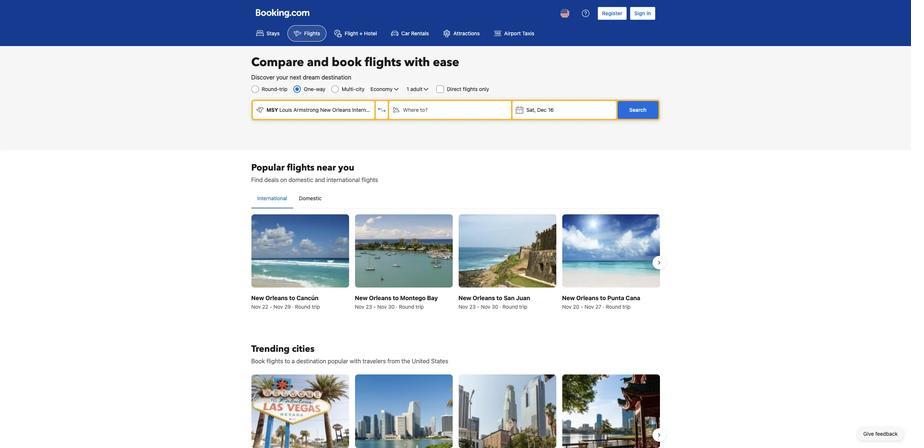 Task type: describe. For each thing, give the bounding box(es) containing it.
23 for new orleans to montego bay
[[366, 304, 372, 310]]

tab list containing international
[[251, 189, 660, 209]]

city
[[356, 86, 365, 92]]

international inside button
[[257, 195, 287, 201]]

feedback
[[876, 431, 898, 437]]

where
[[403, 107, 419, 113]]

a
[[292, 358, 295, 365]]

+
[[360, 30, 363, 36]]

popular
[[251, 162, 285, 174]]

hotel
[[364, 30, 377, 36]]

flights inside compare and book flights with ease discover your next dream destination
[[365, 54, 401, 71]]

near
[[317, 162, 336, 174]]

cana
[[626, 295, 641, 301]]

orleans down the multi-
[[332, 107, 351, 113]]

from
[[388, 358, 400, 365]]

flight + hotel
[[345, 30, 377, 36]]

flights link
[[288, 25, 327, 42]]

compare
[[251, 54, 304, 71]]

dec
[[537, 107, 547, 113]]

discover
[[251, 74, 275, 81]]

to for san
[[497, 295, 503, 301]]

trending
[[251, 343, 290, 355]]

sign in
[[635, 10, 651, 16]]

register link
[[598, 7, 627, 20]]

with inside the trending cities book flights to a destination popular with travelers from the united states
[[350, 358, 361, 365]]

search
[[630, 107, 647, 113]]

27
[[596, 304, 602, 310]]

united
[[412, 358, 430, 365]]

next
[[290, 74, 301, 81]]

airport taxis
[[504, 30, 535, 36]]

0 vertical spatial international
[[352, 107, 382, 113]]

new orleans to cancún nov 22 - nov 29 · round trip
[[251, 295, 320, 310]]

compare and book flights with ease discover your next dream destination
[[251, 54, 459, 81]]

bay
[[427, 295, 438, 301]]

book
[[332, 54, 362, 71]]

new for new orleans to montego bay
[[355, 295, 368, 301]]

to?
[[420, 107, 428, 113]]

stays
[[267, 30, 280, 36]]

flights up domestic
[[287, 162, 315, 174]]

find
[[251, 176, 263, 183]]

30 for san
[[492, 304, 498, 310]]

domestic button
[[293, 189, 328, 208]]

- for new orleans to montego bay
[[374, 304, 376, 310]]

new orleans to punta cana image
[[562, 214, 660, 288]]

cities
[[292, 343, 315, 355]]

international
[[327, 176, 360, 183]]

1 nov from the left
[[251, 304, 261, 310]]

round for new orleans to san juan
[[503, 304, 518, 310]]

3 nov from the left
[[355, 304, 365, 310]]

new orleans to san juan nov 23 - nov 30 · round trip
[[459, 295, 530, 310]]

round for new orleans to montego bay
[[399, 304, 414, 310]]

taxis
[[522, 30, 535, 36]]

car
[[401, 30, 410, 36]]

give feedback
[[864, 431, 898, 437]]

register
[[602, 10, 623, 16]]

new orleans to punta cana nov 20 - nov 27 · round trip
[[562, 295, 641, 310]]

orleans for new orleans to san juan
[[473, 295, 495, 301]]

punta
[[608, 295, 624, 301]]

trip down the 'your' at the left
[[279, 86, 288, 92]]

sign in link
[[630, 7, 656, 20]]

on
[[280, 176, 287, 183]]

to for montego
[[393, 295, 399, 301]]

round-trip
[[262, 86, 288, 92]]

san
[[504, 295, 515, 301]]

round for new orleans to punta cana
[[606, 304, 621, 310]]

30 for montego
[[388, 304, 395, 310]]

round inside the new orleans to cancún nov 22 - nov 29 · round trip
[[295, 304, 311, 310]]

sat,
[[527, 107, 536, 113]]

miami, united states of america image
[[355, 375, 453, 448]]

stays link
[[250, 25, 286, 42]]

1
[[407, 86, 409, 92]]

louis
[[279, 107, 292, 113]]

armstrong
[[294, 107, 319, 113]]

domestic
[[299, 195, 322, 201]]

msy louis armstrong new orleans international airport
[[267, 107, 400, 113]]

economy
[[371, 86, 393, 92]]

adult
[[411, 86, 423, 92]]

one-way
[[304, 86, 325, 92]]

flights inside the trending cities book flights to a destination popular with travelers from the united states
[[267, 358, 283, 365]]

0 horizontal spatial airport
[[384, 107, 400, 113]]

car rentals link
[[385, 25, 435, 42]]

8 nov from the left
[[585, 304, 594, 310]]

international button
[[251, 189, 293, 208]]

· for new orleans to san juan
[[500, 304, 501, 310]]

montego
[[400, 295, 426, 301]]

destination inside the trending cities book flights to a destination popular with travelers from the united states
[[296, 358, 326, 365]]

trip for new orleans to montego bay
[[416, 304, 424, 310]]

search button
[[618, 101, 659, 119]]

to inside the trending cities book flights to a destination popular with travelers from the united states
[[285, 358, 290, 365]]

destination inside compare and book flights with ease discover your next dream destination
[[322, 74, 351, 81]]

direct flights only
[[447, 86, 489, 92]]

orleans for new orleans to cancún
[[266, 295, 288, 301]]

trip inside the new orleans to cancún nov 22 - nov 29 · round trip
[[312, 304, 320, 310]]

your
[[276, 74, 288, 81]]

7 nov from the left
[[562, 304, 572, 310]]

ease
[[433, 54, 459, 71]]

trip for new orleans to punta cana
[[623, 304, 631, 310]]

5 nov from the left
[[459, 304, 468, 310]]

direct
[[447, 86, 462, 92]]

new for new orleans to punta cana
[[562, 295, 575, 301]]



Task type: vqa. For each thing, say whether or not it's contained in the screenshot.
bottom International
yes



Task type: locate. For each thing, give the bounding box(es) containing it.
- inside 'new orleans to montego bay nov 23 - nov 30 · round trip'
[[374, 304, 376, 310]]

orleans for new orleans to montego bay
[[369, 295, 392, 301]]

to
[[289, 295, 295, 301], [393, 295, 399, 301], [497, 295, 503, 301], [600, 295, 606, 301], [285, 358, 290, 365]]

nov
[[251, 304, 261, 310], [274, 304, 283, 310], [355, 304, 365, 310], [377, 304, 387, 310], [459, 304, 468, 310], [481, 304, 491, 310], [562, 304, 572, 310], [585, 304, 594, 310]]

new
[[320, 107, 331, 113], [251, 295, 264, 301], [355, 295, 368, 301], [459, 295, 471, 301], [562, 295, 575, 301]]

attractions
[[454, 30, 480, 36]]

and inside compare and book flights with ease discover your next dream destination
[[307, 54, 329, 71]]

orleans inside 'new orleans to montego bay nov 23 - nov 30 · round trip'
[[369, 295, 392, 301]]

new orleans to montego bay nov 23 - nov 30 · round trip
[[355, 295, 438, 310]]

region
[[245, 211, 666, 314], [245, 372, 666, 448]]

multi-
[[342, 86, 356, 92]]

with inside compare and book flights with ease discover your next dream destination
[[404, 54, 430, 71]]

0 horizontal spatial 30
[[388, 304, 395, 310]]

0 vertical spatial with
[[404, 54, 430, 71]]

- inside the new orleans to cancún nov 22 - nov 29 · round trip
[[270, 304, 272, 310]]

flights up economy
[[365, 54, 401, 71]]

· inside 'new orleans to punta cana nov 20 - nov 27 · round trip'
[[603, 304, 605, 310]]

-
[[270, 304, 272, 310], [374, 304, 376, 310], [477, 304, 480, 310], [581, 304, 583, 310]]

flights
[[304, 30, 320, 36]]

- for new orleans to san juan
[[477, 304, 480, 310]]

· for new orleans to punta cana
[[603, 304, 605, 310]]

1 region from the top
[[245, 211, 666, 314]]

23 inside new orleans to san juan nov 23 - nov 30 · round trip
[[470, 304, 476, 310]]

round
[[295, 304, 311, 310], [399, 304, 414, 310], [503, 304, 518, 310], [606, 304, 621, 310]]

travelers
[[363, 358, 386, 365]]

orleans up 29
[[266, 295, 288, 301]]

1 horizontal spatial 23
[[470, 304, 476, 310]]

popular flights near you find deals on domestic and international flights
[[251, 162, 378, 183]]

1 vertical spatial airport
[[384, 107, 400, 113]]

give
[[864, 431, 874, 437]]

to inside 'new orleans to punta cana nov 20 - nov 27 · round trip'
[[600, 295, 606, 301]]

to inside new orleans to san juan nov 23 - nov 30 · round trip
[[497, 295, 503, 301]]

trip inside new orleans to san juan nov 23 - nov 30 · round trip
[[519, 304, 528, 310]]

orleans inside new orleans to san juan nov 23 - nov 30 · round trip
[[473, 295, 495, 301]]

to left montego
[[393, 295, 399, 301]]

30 inside 'new orleans to montego bay nov 23 - nov 30 · round trip'
[[388, 304, 395, 310]]

1 horizontal spatial with
[[404, 54, 430, 71]]

16
[[548, 107, 554, 113]]

destination up the multi-
[[322, 74, 351, 81]]

and inside popular flights near you find deals on domestic and international flights
[[315, 176, 325, 183]]

1 23 from the left
[[366, 304, 372, 310]]

destination down cities
[[296, 358, 326, 365]]

4 · from the left
[[603, 304, 605, 310]]

trending cities book flights to a destination popular with travelers from the united states
[[251, 343, 448, 365]]

orleans
[[332, 107, 351, 113], [266, 295, 288, 301], [369, 295, 392, 301], [473, 295, 495, 301], [577, 295, 599, 301]]

sat, dec 16
[[527, 107, 554, 113]]

· inside 'new orleans to montego bay nov 23 - nov 30 · round trip'
[[396, 304, 398, 310]]

1 vertical spatial destination
[[296, 358, 326, 365]]

with up adult
[[404, 54, 430, 71]]

23 for new orleans to san juan
[[470, 304, 476, 310]]

with right popular at the left of the page
[[350, 358, 361, 365]]

and down near
[[315, 176, 325, 183]]

booking.com logo image
[[256, 9, 309, 18], [256, 9, 309, 18]]

round-
[[262, 86, 279, 92]]

1 horizontal spatial airport
[[504, 30, 521, 36]]

30
[[388, 304, 395, 310], [492, 304, 498, 310]]

4 nov from the left
[[377, 304, 387, 310]]

1 vertical spatial region
[[245, 372, 666, 448]]

trip
[[279, 86, 288, 92], [312, 304, 320, 310], [416, 304, 424, 310], [519, 304, 528, 310], [623, 304, 631, 310]]

- for new orleans to punta cana
[[581, 304, 583, 310]]

0 horizontal spatial international
[[257, 195, 287, 201]]

2 · from the left
[[396, 304, 398, 310]]

trip inside 'new orleans to punta cana nov 20 - nov 27 · round trip'
[[623, 304, 631, 310]]

1 vertical spatial and
[[315, 176, 325, 183]]

and
[[307, 54, 329, 71], [315, 176, 325, 183]]

orleans inside the new orleans to cancún nov 22 - nov 29 · round trip
[[266, 295, 288, 301]]

round inside new orleans to san juan nov 23 - nov 30 · round trip
[[503, 304, 518, 310]]

orlando, united states of america image
[[562, 375, 660, 448]]

0 horizontal spatial with
[[350, 358, 361, 365]]

international down deals
[[257, 195, 287, 201]]

new inside 'new orleans to punta cana nov 20 - nov 27 · round trip'
[[562, 295, 575, 301]]

round down punta
[[606, 304, 621, 310]]

trip down cancún
[[312, 304, 320, 310]]

orleans left montego
[[369, 295, 392, 301]]

round down cancún
[[295, 304, 311, 310]]

0 vertical spatial region
[[245, 211, 666, 314]]

2 - from the left
[[374, 304, 376, 310]]

30 inside new orleans to san juan nov 23 - nov 30 · round trip
[[492, 304, 498, 310]]

to left a
[[285, 358, 290, 365]]

give feedback button
[[858, 427, 904, 441]]

sign
[[635, 10, 645, 16]]

trip down juan
[[519, 304, 528, 310]]

·
[[292, 304, 294, 310], [396, 304, 398, 310], [500, 304, 501, 310], [603, 304, 605, 310]]

las vegas, united states of america image
[[251, 375, 349, 448]]

to inside 'new orleans to montego bay nov 23 - nov 30 · round trip'
[[393, 295, 399, 301]]

new inside the new orleans to cancún nov 22 - nov 29 · round trip
[[251, 295, 264, 301]]

round inside 'new orleans to punta cana nov 20 - nov 27 · round trip'
[[606, 304, 621, 310]]

· inside new orleans to san juan nov 23 - nov 30 · round trip
[[500, 304, 501, 310]]

1 horizontal spatial 30
[[492, 304, 498, 310]]

where to? button
[[390, 101, 511, 119]]

2 30 from the left
[[492, 304, 498, 310]]

1 adult
[[407, 86, 423, 92]]

- inside 'new orleans to punta cana nov 20 - nov 27 · round trip'
[[581, 304, 583, 310]]

3 · from the left
[[500, 304, 501, 310]]

destination
[[322, 74, 351, 81], [296, 358, 326, 365]]

dream
[[303, 74, 320, 81]]

to up 29
[[289, 295, 295, 301]]

29
[[285, 304, 291, 310]]

3 - from the left
[[477, 304, 480, 310]]

- inside new orleans to san juan nov 23 - nov 30 · round trip
[[477, 304, 480, 310]]

to for punta
[[600, 295, 606, 301]]

the
[[402, 358, 410, 365]]

states
[[431, 358, 448, 365]]

and up dream
[[307, 54, 329, 71]]

1 vertical spatial international
[[257, 195, 287, 201]]

3 round from the left
[[503, 304, 518, 310]]

trip down montego
[[416, 304, 424, 310]]

0 horizontal spatial 23
[[366, 304, 372, 310]]

1 adult button
[[406, 85, 431, 94]]

new inside new orleans to san juan nov 23 - nov 30 · round trip
[[459, 295, 471, 301]]

popular
[[328, 358, 348, 365]]

flights right international
[[362, 176, 378, 183]]

multi-city
[[342, 86, 365, 92]]

where to?
[[403, 107, 428, 113]]

1 30 from the left
[[388, 304, 395, 310]]

22
[[262, 304, 268, 310]]

1 · from the left
[[292, 304, 294, 310]]

in
[[647, 10, 651, 16]]

1 horizontal spatial international
[[352, 107, 382, 113]]

orleans for new orleans to punta cana
[[577, 295, 599, 301]]

domestic
[[289, 176, 314, 183]]

4 round from the left
[[606, 304, 621, 310]]

new inside 'new orleans to montego bay nov 23 - nov 30 · round trip'
[[355, 295, 368, 301]]

0 vertical spatial destination
[[322, 74, 351, 81]]

trip inside 'new orleans to montego bay nov 23 - nov 30 · round trip'
[[416, 304, 424, 310]]

1 - from the left
[[270, 304, 272, 310]]

orleans up the '27'
[[577, 295, 599, 301]]

to for cancún
[[289, 295, 295, 301]]

0 vertical spatial and
[[307, 54, 329, 71]]

1 round from the left
[[295, 304, 311, 310]]

2 round from the left
[[399, 304, 414, 310]]

trip for new orleans to san juan
[[519, 304, 528, 310]]

new orleans to montego bay image
[[355, 214, 453, 288]]

flight + hotel link
[[328, 25, 383, 42]]

· for new orleans to montego bay
[[396, 304, 398, 310]]

sat, dec 16 button
[[513, 101, 616, 119]]

attractions link
[[437, 25, 486, 42]]

2 nov from the left
[[274, 304, 283, 310]]

flight
[[345, 30, 358, 36]]

airport left the where
[[384, 107, 400, 113]]

4 - from the left
[[581, 304, 583, 310]]

new for new orleans to cancún
[[251, 295, 264, 301]]

you
[[338, 162, 354, 174]]

to inside the new orleans to cancún nov 22 - nov 29 · round trip
[[289, 295, 295, 301]]

trip down cana
[[623, 304, 631, 310]]

orleans inside 'new orleans to punta cana nov 20 - nov 27 · round trip'
[[577, 295, 599, 301]]

2 region from the top
[[245, 372, 666, 448]]

0 vertical spatial airport
[[504, 30, 521, 36]]

tab list
[[251, 189, 660, 209]]

1 vertical spatial with
[[350, 358, 361, 365]]

international
[[352, 107, 382, 113], [257, 195, 287, 201]]

flights left 'only'
[[463, 86, 478, 92]]

airport left taxis
[[504, 30, 521, 36]]

deals
[[264, 176, 279, 183]]

round down montego
[[399, 304, 414, 310]]

los angeles, united states of america image
[[459, 375, 556, 448]]

airport
[[504, 30, 521, 36], [384, 107, 400, 113]]

region containing new orleans to cancún
[[245, 211, 666, 314]]

new for new orleans to san juan
[[459, 295, 471, 301]]

car rentals
[[401, 30, 429, 36]]

msy
[[267, 107, 278, 113]]

with
[[404, 54, 430, 71], [350, 358, 361, 365]]

one-
[[304, 86, 316, 92]]

new orleans to cancún image
[[251, 214, 349, 288]]

20
[[573, 304, 580, 310]]

· inside the new orleans to cancún nov 22 - nov 29 · round trip
[[292, 304, 294, 310]]

round inside 'new orleans to montego bay nov 23 - nov 30 · round trip'
[[399, 304, 414, 310]]

6 nov from the left
[[481, 304, 491, 310]]

to left san
[[497, 295, 503, 301]]

book
[[251, 358, 265, 365]]

only
[[479, 86, 489, 92]]

airport taxis link
[[488, 25, 541, 42]]

new orleans to san juan image
[[459, 214, 556, 288]]

orleans left san
[[473, 295, 495, 301]]

juan
[[516, 295, 530, 301]]

2 23 from the left
[[470, 304, 476, 310]]

international down 'city'
[[352, 107, 382, 113]]

flights down the trending
[[267, 358, 283, 365]]

way
[[316, 86, 325, 92]]

to up the '27'
[[600, 295, 606, 301]]

23 inside 'new orleans to montego bay nov 23 - nov 30 · round trip'
[[366, 304, 372, 310]]

rentals
[[411, 30, 429, 36]]

flights
[[365, 54, 401, 71], [463, 86, 478, 92], [287, 162, 315, 174], [362, 176, 378, 183], [267, 358, 283, 365]]

round down san
[[503, 304, 518, 310]]



